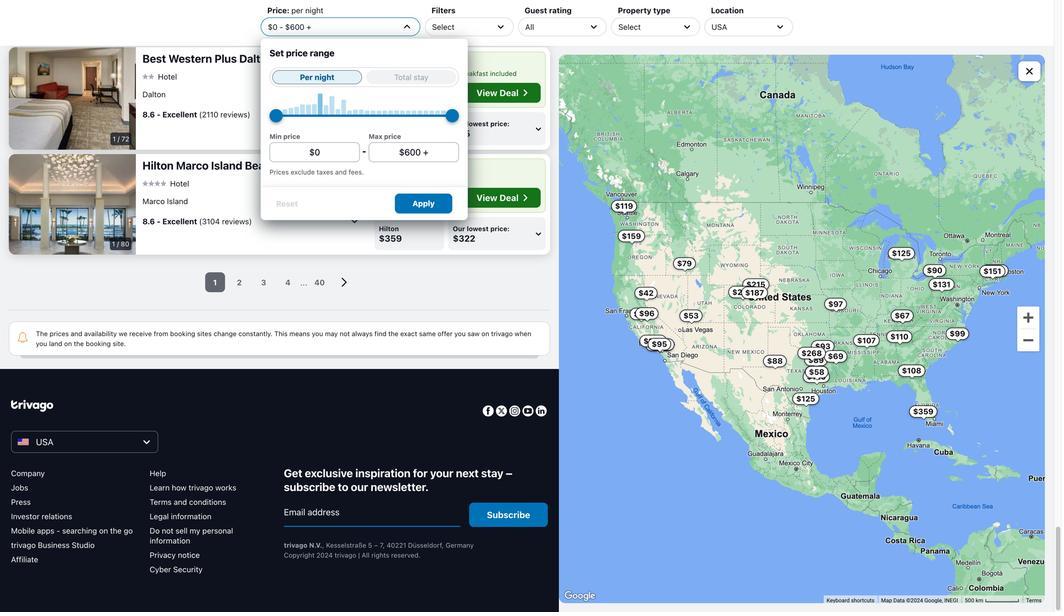 Task type: describe. For each thing, give the bounding box(es) containing it.
inegi
[[945, 597, 959, 604]]

guest
[[525, 6, 548, 15]]

$34 inside our lowest price: $34
[[453, 21, 471, 32]]

inn
[[276, 52, 292, 65]]

5
[[368, 542, 372, 549]]

max price
[[369, 133, 401, 140]]

prices exclude taxes and fees.
[[270, 168, 364, 176]]

1 view from the top
[[477, 88, 498, 98]]

excellent for $95
[[163, 110, 197, 119]]

$239 button
[[646, 339, 674, 351]]

$89 button
[[805, 354, 828, 366]]

2 horizontal spatial on
[[482, 330, 490, 338]]

hilton marco island beach resort button
[[143, 159, 339, 172]]

island inside button
[[211, 159, 243, 172]]

- for 8.6 - excellent (3104 reviews)
[[157, 217, 161, 226]]

0 horizontal spatial $125
[[797, 394, 816, 403]]

your
[[430, 467, 454, 480]]

not inside help learn how trivago works terms and conditions legal information do not sell my personal information privacy notice cyber security
[[162, 526, 174, 536]]

8.6 for $322
[[143, 217, 155, 226]]

get
[[284, 467, 303, 480]]

conditions
[[189, 498, 226, 507]]

legal
[[150, 512, 169, 521]]

trivago up copyright
[[284, 542, 308, 549]]

©2024
[[907, 597, 924, 604]]

$104
[[644, 337, 663, 346]]

8.6 for $95
[[143, 110, 155, 119]]

subscribe
[[284, 481, 336, 494]]

$77
[[634, 309, 649, 319]]

affiliate
[[11, 555, 38, 564]]

shortcuts
[[852, 597, 875, 604]]

learn how trivago works link
[[150, 483, 237, 492]]

map
[[882, 597, 893, 604]]

max
[[369, 133, 383, 140]]

(2110
[[199, 110, 219, 119]]

$0 - $600 +
[[268, 22, 312, 31]]

excellent for $322
[[163, 217, 197, 226]]

$322
[[453, 233, 476, 244]]

our
[[351, 481, 369, 494]]

saw
[[468, 330, 480, 338]]

not inside the prices and availability we receive from booking sites change constantly. this means you may not always find the exact same offer you saw on trivago when you land on the booking site.
[[340, 330, 350, 338]]

1 vertical spatial on
[[64, 340, 72, 348]]

0 horizontal spatial $110 button
[[375, 112, 444, 145]]

apply button
[[395, 194, 453, 214]]

copyright
[[284, 552, 315, 559]]

terms inside help learn how trivago works terms and conditions legal information do not sell my personal information privacy notice cyber security
[[150, 498, 172, 507]]

1 vertical spatial information
[[150, 536, 190, 546]]

trivago down kesselstraße
[[335, 552, 357, 559]]

$69 button
[[825, 351, 848, 363]]

$110 for $110 $359
[[891, 332, 909, 341]]

reviews) for $95
[[221, 110, 251, 119]]

/ for $95
[[118, 135, 120, 143]]

Max price number field
[[369, 142, 459, 162]]

rights
[[372, 552, 390, 559]]

$268
[[802, 349, 823, 358]]

1 for $95
[[113, 135, 116, 143]]

price: for $322
[[491, 225, 510, 233]]

Min price number field
[[270, 142, 360, 162]]

jobs link
[[11, 483, 28, 492]]

hilton $359
[[379, 225, 402, 244]]

same
[[419, 330, 436, 338]]

cancellation
[[406, 70, 447, 77]]

trivago inside "company jobs press investor relations mobile apps - searching on the go trivago business studio affiliate"
[[11, 541, 36, 550]]

$79 button
[[674, 258, 696, 270]]

hotel for $322
[[170, 179, 189, 188]]

$159 button
[[618, 230, 645, 242]]

works
[[215, 483, 237, 492]]

$79
[[678, 259, 692, 268]]

1 vertical spatial terms
[[1027, 597, 1042, 604]]

searching
[[62, 526, 97, 536]]

$107 button
[[854, 335, 880, 347]]

means
[[290, 330, 310, 338]]

40221
[[387, 542, 406, 549]]

mobile apps - searching on the go link
[[11, 526, 133, 536]]

&
[[423, 13, 428, 21]]

8.6 - excellent (2110 reviews)
[[143, 110, 251, 119]]

$131 button
[[930, 279, 955, 291]]

google,
[[925, 597, 944, 604]]

$187 button
[[742, 287, 769, 299]]

change
[[214, 330, 237, 338]]

1 horizontal spatial you
[[312, 330, 323, 338]]

company jobs press investor relations mobile apps - searching on the go trivago business studio affiliate
[[11, 469, 133, 564]]

2 view from the top
[[477, 193, 498, 203]]

$359 for $110
[[914, 407, 934, 416]]

business
[[38, 541, 70, 550]]

taxes
[[317, 168, 334, 176]]

book
[[404, 13, 421, 21]]

1 button
[[205, 272, 225, 292]]

exclude
[[291, 168, 315, 176]]

- for $0 - $600 +
[[280, 22, 283, 31]]

$187
[[746, 288, 765, 297]]

2 view deal from the top
[[477, 193, 519, 203]]

2 view deal button from the top
[[464, 188, 541, 208]]

$59
[[810, 368, 825, 377]]

and inside the prices and availability we receive from booking sites change constantly. this means you may not always find the exact same offer you saw on trivago when you land on the booking site.
[[71, 330, 82, 338]]

map region
[[559, 55, 1046, 604]]

500 km
[[966, 597, 985, 604]]

2 horizontal spatial and
[[335, 168, 347, 176]]

when
[[515, 330, 532, 338]]

0 horizontal spatial booking
[[86, 340, 111, 348]]

security
[[173, 565, 203, 574]]

$34 inside trivago book & go $34
[[379, 21, 397, 32]]

1 vertical spatial night
[[315, 73, 335, 82]]

0 horizontal spatial you
[[36, 340, 47, 348]]

price for set
[[286, 48, 308, 58]]

$215 button
[[743, 279, 770, 291]]

prices
[[270, 168, 289, 176]]

island inside button
[[167, 197, 188, 206]]

best western plus dalton inn, (dalton, usa) image
[[9, 47, 136, 150]]

dalton inside best western plus dalton inn button
[[239, 52, 274, 65]]

press
[[11, 498, 31, 507]]

0 vertical spatial $125 button
[[889, 247, 915, 260]]

our lowest price: $95
[[453, 120, 510, 139]]

the inside "company jobs press investor relations mobile apps - searching on the go trivago business studio affiliate"
[[110, 526, 122, 536]]

Email address email field
[[284, 503, 461, 527]]

2 slider from the left
[[446, 109, 459, 122]]

0 vertical spatial night
[[306, 6, 324, 15]]

usa
[[712, 22, 728, 31]]

500 km button
[[962, 596, 1024, 605]]

kesselstraße
[[326, 542, 366, 549]]

on inside "company jobs press investor relations mobile apps - searching on the go trivago business studio affiliate"
[[99, 526, 108, 536]]

our for $34
[[453, 13, 465, 21]]

set
[[270, 48, 284, 58]]

and inside help learn how trivago works terms and conditions legal information do not sell my personal information privacy notice cyber security
[[174, 498, 187, 507]]

hilton marco island beach resort, (marco island, usa) image
[[9, 154, 136, 255]]

dalton inside dalton button
[[143, 90, 166, 99]]

1 horizontal spatial $125
[[893, 249, 912, 258]]

data
[[894, 597, 906, 604]]

hotel for $95
[[158, 72, 177, 81]]

breakfast
[[459, 70, 489, 77]]

$42
[[639, 289, 654, 298]]

per
[[292, 6, 303, 15]]

trivago business studio link
[[11, 541, 95, 550]]

investor
[[11, 512, 40, 521]]

2 horizontal spatial you
[[455, 330, 466, 338]]

1 vertical spatial the
[[74, 340, 84, 348]]

$239
[[650, 341, 670, 350]]

dalton button
[[143, 85, 361, 103]]

– inside get exclusive inspiration for your next stay – subscribe to our newsletter.
[[506, 467, 513, 480]]

1 deal from the top
[[500, 88, 519, 98]]

$88
[[768, 357, 783, 366]]

total stay
[[395, 73, 429, 82]]

lowest for $322
[[467, 225, 489, 233]]

2
[[237, 278, 242, 287]]

0 vertical spatial stay
[[414, 73, 429, 82]]

our for $95
[[453, 120, 465, 128]]

0 vertical spatial $359
[[380, 194, 408, 207]]

personal
[[203, 526, 233, 536]]

1 horizontal spatial $110 button
[[887, 331, 913, 343]]

best western plus dalton inn button
[[143, 52, 339, 65]]



Task type: vqa. For each thing, say whether or not it's contained in the screenshot.


Task type: locate. For each thing, give the bounding box(es) containing it.
0 vertical spatial information
[[171, 512, 212, 521]]

marco up "8.6 - excellent (3104 reviews)"
[[143, 197, 165, 206]]

select for filters
[[432, 22, 455, 31]]

$34 down filters
[[453, 21, 471, 32]]

marco up marco island
[[176, 159, 209, 172]]

select
[[432, 22, 455, 31], [619, 22, 641, 31]]

- right apps
[[57, 526, 60, 536]]

price right set
[[286, 48, 308, 58]]

trivago inside the prices and availability we receive from booking sites change constantly. this means you may not always find the exact same offer you saw on trivago when you land on the booking site.
[[492, 330, 513, 338]]

hotel button for $322
[[143, 179, 189, 188]]

0 vertical spatial /
[[118, 135, 120, 143]]

1 horizontal spatial slider
[[446, 109, 459, 122]]

not
[[340, 330, 350, 338], [162, 526, 174, 536]]

0 vertical spatial view
[[477, 88, 498, 98]]

1 vertical spatial view deal
[[477, 193, 519, 203]]

excellent down marco island
[[163, 217, 197, 226]]

information down terms and conditions link
[[171, 512, 212, 521]]

stay
[[414, 73, 429, 82], [482, 467, 504, 480]]

1 vertical spatial $125
[[797, 394, 816, 403]]

- down marco island
[[157, 217, 161, 226]]

island up "8.6 - excellent (3104 reviews)"
[[167, 197, 188, 206]]

1 horizontal spatial terms
[[1027, 597, 1042, 604]]

on right the saw
[[482, 330, 490, 338]]

hilton down apply button at the top of page
[[379, 225, 399, 233]]

$110 button
[[375, 112, 444, 145], [887, 331, 913, 343]]

$215
[[747, 280, 766, 289]]

3 price: from the top
[[491, 225, 510, 233]]

1 left 72
[[113, 135, 116, 143]]

the right find
[[389, 330, 399, 338]]

/ left 72
[[118, 135, 120, 143]]

1 vertical spatial reviews)
[[222, 217, 252, 226]]

trivago down 'mobile'
[[11, 541, 36, 550]]

not right do
[[162, 526, 174, 536]]

– inside trivago n.v. , kesselstraße 5 – 7, 40221 düsseldorf, germany copyright 2024 trivago | all rights reserved.
[[374, 542, 378, 549]]

$110 down $67 button
[[891, 332, 909, 341]]

price: inside 'our lowest price: $95'
[[491, 120, 510, 128]]

you left may
[[312, 330, 323, 338]]

lowest for $34
[[467, 13, 489, 21]]

1 vertical spatial 8.6
[[143, 217, 155, 226]]

and right prices
[[71, 330, 82, 338]]

+
[[307, 22, 312, 31]]

0 vertical spatial island
[[211, 159, 243, 172]]

hotel button up marco island
[[143, 179, 189, 188]]

information up privacy notice link
[[150, 536, 190, 546]]

1 select from the left
[[432, 22, 455, 31]]

$126 button
[[804, 371, 830, 383]]

best
[[143, 52, 166, 65]]

2 vertical spatial 1
[[213, 278, 217, 287]]

1 vertical spatial $110 button
[[887, 331, 913, 343]]

2 excellent from the top
[[163, 217, 197, 226]]

reset button
[[276, 199, 298, 209]]

always
[[352, 330, 373, 338]]

-
[[280, 22, 283, 31], [157, 110, 161, 119], [362, 146, 367, 156], [157, 217, 161, 226], [57, 526, 60, 536]]

1 horizontal spatial $125 button
[[889, 247, 915, 260]]

0 vertical spatial reviews)
[[221, 110, 251, 119]]

lowest inside our lowest price: $322
[[467, 225, 489, 233]]

slider
[[270, 109, 283, 122], [446, 109, 459, 122]]

1 excellent from the top
[[163, 110, 197, 119]]

$159
[[622, 231, 642, 241]]

on right land
[[64, 340, 72, 348]]

1 vertical spatial hotel button
[[143, 179, 189, 188]]

you
[[312, 330, 323, 338], [455, 330, 466, 338], [36, 340, 47, 348]]

all down guest
[[526, 22, 535, 31]]

view up our lowest price: $322
[[477, 193, 498, 203]]

3 lowest from the top
[[467, 225, 489, 233]]

8.6 - excellent (3104 reviews)
[[143, 217, 252, 226]]

1 vertical spatial view
[[477, 193, 498, 203]]

1 vertical spatial $359
[[379, 233, 402, 244]]

reviews) down dalton button
[[221, 110, 251, 119]]

1 lowest from the top
[[467, 13, 489, 21]]

hotel button
[[143, 72, 177, 81], [143, 179, 189, 188]]

0 vertical spatial not
[[340, 330, 350, 338]]

island left the beach
[[211, 159, 243, 172]]

2 vertical spatial and
[[174, 498, 187, 507]]

1 our from the top
[[453, 13, 465, 21]]

0 vertical spatial dalton
[[239, 52, 274, 65]]

$359 left the apply
[[380, 194, 408, 207]]

1 horizontal spatial all
[[526, 22, 535, 31]]

2 select from the left
[[619, 22, 641, 31]]

deal up our lowest price: $322
[[500, 193, 519, 203]]

1 vertical spatial island
[[167, 197, 188, 206]]

0 horizontal spatial dalton
[[143, 90, 166, 99]]

breakfast included button
[[449, 69, 517, 78]]

1 vertical spatial –
[[374, 542, 378, 549]]

1 horizontal spatial marco
[[176, 159, 209, 172]]

$112
[[653, 340, 671, 349]]

1 vertical spatial view deal button
[[464, 188, 541, 208]]

marco island
[[143, 197, 188, 206]]

0 horizontal spatial all
[[362, 552, 370, 559]]

0 vertical spatial and
[[335, 168, 347, 176]]

fees.
[[349, 168, 364, 176]]

min
[[270, 133, 282, 140]]

trivago left book
[[379, 13, 403, 21]]

the left go
[[110, 526, 122, 536]]

1 vertical spatial marco
[[143, 197, 165, 206]]

terms and conditions link
[[150, 498, 226, 507]]

price: inside our lowest price: $34
[[491, 13, 510, 21]]

$108
[[903, 366, 922, 375]]

2 horizontal spatial the
[[389, 330, 399, 338]]

1 horizontal spatial $95
[[652, 340, 668, 349]]

- up the fees.
[[362, 146, 367, 156]]

press link
[[11, 498, 31, 507]]

and
[[335, 168, 347, 176], [71, 330, 82, 338], [174, 498, 187, 507]]

0 vertical spatial on
[[482, 330, 490, 338]]

marco
[[176, 159, 209, 172], [143, 197, 165, 206]]

1 vertical spatial price:
[[491, 120, 510, 128]]

price: inside our lowest price: $322
[[491, 225, 510, 233]]

0 vertical spatial terms
[[150, 498, 172, 507]]

marco inside button
[[143, 197, 165, 206]]

$600
[[285, 22, 305, 31]]

2 vertical spatial $359
[[914, 407, 934, 416]]

1 horizontal spatial booking
[[170, 330, 195, 338]]

view deal down included
[[477, 88, 519, 98]]

0 vertical spatial hotel button
[[143, 72, 177, 81]]

price:
[[268, 6, 290, 15]]

1 horizontal spatial dalton
[[239, 52, 274, 65]]

trivago n.v. , kesselstraße 5 – 7, 40221 düsseldorf, germany copyright 2024 trivago | all rights reserved.
[[284, 542, 474, 559]]

0 vertical spatial the
[[389, 330, 399, 338]]

google image
[[562, 589, 599, 604]]

$110 button down $67 button
[[887, 331, 913, 343]]

1 vertical spatial excellent
[[163, 217, 197, 226]]

excellent left (2110
[[163, 110, 197, 119]]

3 our from the top
[[453, 225, 465, 233]]

germany
[[446, 542, 474, 549]]

do not sell my personal information button
[[150, 526, 275, 546]]

reviews) down the marco island button
[[222, 217, 252, 226]]

2 vertical spatial the
[[110, 526, 122, 536]]

free cancellation button
[[380, 69, 447, 78]]

reviews) for $322
[[222, 217, 252, 226]]

hotel button down best
[[143, 72, 177, 81]]

2 lowest from the top
[[467, 120, 489, 128]]

$58 button
[[806, 366, 829, 378]]

to
[[338, 481, 349, 494]]

- inside "company jobs press investor relations mobile apps - searching on the go trivago business studio affiliate"
[[57, 526, 60, 536]]

0 horizontal spatial stay
[[414, 73, 429, 82]]

and up legal information link
[[174, 498, 187, 507]]

/
[[118, 135, 120, 143], [117, 240, 119, 248]]

our for $322
[[453, 225, 465, 233]]

0 horizontal spatial not
[[162, 526, 174, 536]]

price: for $95
[[491, 120, 510, 128]]

$268 button
[[798, 347, 826, 359]]

lowest inside 'our lowest price: $95'
[[467, 120, 489, 128]]

1 vertical spatial hotel
[[170, 179, 189, 188]]

1 horizontal spatial select
[[619, 22, 641, 31]]

$89
[[809, 356, 825, 365]]

1 vertical spatial lowest
[[467, 120, 489, 128]]

hotel button for $95
[[143, 72, 177, 81]]

our inside our lowest price: $34
[[453, 13, 465, 21]]

0 horizontal spatial slider
[[270, 109, 283, 122]]

0 horizontal spatial terms
[[150, 498, 172, 507]]

lowest inside our lowest price: $34
[[467, 13, 489, 21]]

1 vertical spatial and
[[71, 330, 82, 338]]

view deal button up our lowest price: $322
[[464, 188, 541, 208]]

/ for $322
[[117, 240, 119, 248]]

3 button
[[254, 272, 274, 292]]

0 horizontal spatial and
[[71, 330, 82, 338]]

price right min at the left top of page
[[284, 133, 300, 140]]

how
[[172, 483, 187, 492]]

you left the saw
[[455, 330, 466, 338]]

trivago up conditions
[[189, 483, 213, 492]]

terms right 500 km button
[[1027, 597, 1042, 604]]

not right may
[[340, 330, 350, 338]]

$95 inside button
[[652, 340, 668, 349]]

the right land
[[74, 340, 84, 348]]

1 left 80
[[112, 240, 115, 248]]

$110 up max price number field
[[379, 128, 400, 139]]

1 view deal from the top
[[477, 88, 519, 98]]

$110 inside $110 button
[[379, 128, 400, 139]]

...
[[300, 277, 308, 288]]

stay inside get exclusive inspiration for your next stay – subscribe to our newsletter.
[[482, 467, 504, 480]]

0 vertical spatial booking
[[170, 330, 195, 338]]

1 vertical spatial our
[[453, 120, 465, 128]]

subscribe
[[487, 510, 531, 520]]

reset
[[276, 199, 298, 208]]

price for max
[[384, 133, 401, 140]]

property type
[[618, 6, 671, 15]]

,
[[322, 542, 324, 549]]

1 hotel button from the top
[[143, 72, 177, 81]]

1 inside button
[[213, 278, 217, 287]]

0 vertical spatial $110 button
[[375, 112, 444, 145]]

$119 button
[[612, 200, 638, 212]]

1 vertical spatial all
[[362, 552, 370, 559]]

$359 down $108 button
[[914, 407, 934, 416]]

- for 8.6 - excellent (2110 reviews)
[[157, 110, 161, 119]]

1 slider from the left
[[270, 109, 283, 122]]

notice
[[178, 551, 200, 560]]

availability
[[84, 330, 117, 338]]

hilton up marco island
[[143, 159, 174, 172]]

view deal up our lowest price: $322
[[477, 193, 519, 203]]

1 horizontal spatial –
[[506, 467, 513, 480]]

you down the
[[36, 340, 47, 348]]

$34 up free
[[379, 21, 397, 32]]

2 price: from the top
[[491, 120, 510, 128]]

1 horizontal spatial on
[[99, 526, 108, 536]]

hotel up marco island
[[170, 179, 189, 188]]

1 left 2 button at top
[[213, 278, 217, 287]]

7,
[[380, 542, 385, 549]]

1 vertical spatial $125 button
[[793, 393, 820, 405]]

0 horizontal spatial island
[[167, 197, 188, 206]]

select down property
[[619, 22, 641, 31]]

1 vertical spatial $95
[[652, 340, 668, 349]]

get exclusive inspiration for your next stay – subscribe to our newsletter.
[[284, 467, 513, 494]]

1 price: from the top
[[491, 13, 510, 21]]

$110 button down total stay
[[375, 112, 444, 145]]

– right the 5
[[374, 542, 378, 549]]

$204
[[733, 288, 753, 297]]

1 for $322
[[112, 240, 115, 248]]

$110 for $110
[[379, 128, 400, 139]]

$359 inside '$110 $359'
[[914, 407, 934, 416]]

trivago inside trivago book & go $34
[[379, 13, 403, 21]]

0 horizontal spatial hilton
[[143, 159, 174, 172]]

receive
[[129, 330, 152, 338]]

all inside trivago n.v. , kesselstraße 5 – 7, 40221 düsseldorf, germany copyright 2024 trivago | all rights reserved.
[[362, 552, 370, 559]]

2 our from the top
[[453, 120, 465, 128]]

marco inside button
[[176, 159, 209, 172]]

0 vertical spatial 1
[[113, 135, 116, 143]]

constantly.
[[239, 330, 273, 338]]

best western plus dalton inn
[[143, 52, 292, 65]]

2 vertical spatial our
[[453, 225, 465, 233]]

1 8.6 from the top
[[143, 110, 155, 119]]

lowest for $95
[[467, 120, 489, 128]]

- right $0
[[280, 22, 283, 31]]

booking right from
[[170, 330, 195, 338]]

free
[[390, 70, 404, 77]]

and left the fees.
[[335, 168, 347, 176]]

0 vertical spatial view deal
[[477, 88, 519, 98]]

select for property type
[[619, 22, 641, 31]]

hotel down best
[[158, 72, 177, 81]]

all right "|"
[[362, 552, 370, 559]]

1 vertical spatial hilton
[[379, 225, 399, 233]]

select down "go" at the left top
[[432, 22, 455, 31]]

location
[[712, 6, 744, 15]]

– right the next
[[506, 467, 513, 480]]

2 vertical spatial price:
[[491, 225, 510, 233]]

$359 for hilton
[[379, 233, 402, 244]]

1 $34 from the left
[[379, 21, 397, 32]]

view down breakfast included
[[477, 88, 498, 98]]

$99 button
[[947, 328, 970, 340]]

$95 inside 'our lowest price: $95'
[[453, 128, 471, 139]]

the prices and availability we receive from booking sites change constantly. this means you may not always find the exact same offer you saw on trivago when you land on the booking site.
[[36, 330, 532, 348]]

1 view deal button from the top
[[464, 83, 541, 103]]

on right the searching at the left of the page
[[99, 526, 108, 536]]

lowest
[[467, 13, 489, 21], [467, 120, 489, 128], [467, 225, 489, 233]]

düsseldorf,
[[408, 542, 444, 549]]

1 vertical spatial deal
[[500, 193, 519, 203]]

price right 'max'
[[384, 133, 401, 140]]

our inside 'our lowest price: $95'
[[453, 120, 465, 128]]

0 vertical spatial $95
[[453, 128, 471, 139]]

trivago left 'when'
[[492, 330, 513, 338]]

hilton inside hilton $359
[[379, 225, 399, 233]]

(3104
[[199, 217, 220, 226]]

1 vertical spatial stay
[[482, 467, 504, 480]]

1 horizontal spatial not
[[340, 330, 350, 338]]

0 vertical spatial $110
[[379, 128, 400, 139]]

$149 button
[[982, 265, 1009, 277]]

lowest up $322
[[467, 225, 489, 233]]

$110 inside '$110 $359'
[[891, 332, 909, 341]]

next image
[[335, 273, 354, 292]]

nugget casino resort, (sparks, usa) image
[[9, 0, 136, 43]]

learn
[[150, 483, 170, 492]]

total
[[395, 73, 412, 82]]

0 horizontal spatial on
[[64, 340, 72, 348]]

price for min
[[284, 133, 300, 140]]

trivago inside help learn how trivago works terms and conditions legal information do not sell my personal information privacy notice cyber security
[[189, 483, 213, 492]]

resort
[[280, 159, 314, 172]]

$151 button
[[980, 265, 1006, 278]]

next
[[456, 467, 479, 480]]

booking down availability
[[86, 340, 111, 348]]

slider down breakfast
[[446, 109, 459, 122]]

min price
[[270, 133, 300, 140]]

our right "go" at the left top
[[453, 13, 465, 21]]

0 vertical spatial marco
[[176, 159, 209, 172]]

booking
[[170, 330, 195, 338], [86, 340, 111, 348]]

n.v.
[[309, 542, 322, 549]]

1 vertical spatial not
[[162, 526, 174, 536]]

our
[[453, 13, 465, 21], [453, 120, 465, 128], [453, 225, 465, 233]]

2 vertical spatial on
[[99, 526, 108, 536]]

stay right total
[[414, 73, 429, 82]]

0 vertical spatial price:
[[491, 13, 510, 21]]

0 horizontal spatial –
[[374, 542, 378, 549]]

0 vertical spatial view deal button
[[464, 83, 541, 103]]

1 horizontal spatial the
[[110, 526, 122, 536]]

price: for $34
[[491, 13, 510, 21]]

1 horizontal spatial island
[[211, 159, 243, 172]]

per
[[300, 73, 313, 82]]

/ left 80
[[117, 240, 119, 248]]

free cancellation
[[390, 70, 447, 77]]

$53 button
[[680, 310, 703, 322]]

$93
[[816, 342, 831, 351]]

lowest down breakfast
[[467, 120, 489, 128]]

0 horizontal spatial marco
[[143, 197, 165, 206]]

0 vertical spatial hilton
[[143, 159, 174, 172]]

lowest right filters
[[467, 13, 489, 21]]

per night
[[300, 73, 335, 82]]

privacy notice link
[[150, 551, 200, 560]]

hilton inside button
[[143, 159, 174, 172]]

terms down learn
[[150, 498, 172, 507]]

dalton
[[239, 52, 274, 65], [143, 90, 166, 99]]

inspiration
[[356, 467, 411, 480]]

40 button
[[310, 272, 330, 292]]

2 hotel button from the top
[[143, 179, 189, 188]]

2 8.6 from the top
[[143, 217, 155, 226]]

0 horizontal spatial $125 button
[[793, 393, 820, 405]]

dalton down best
[[143, 90, 166, 99]]

dalton left inn
[[239, 52, 274, 65]]

0 vertical spatial 8.6
[[143, 110, 155, 119]]

go
[[430, 13, 439, 21]]

0 vertical spatial hotel
[[158, 72, 177, 81]]

our down breakfast
[[453, 120, 465, 128]]

investor relations link
[[11, 512, 72, 521]]

excellent
[[163, 110, 197, 119], [163, 217, 197, 226]]

0 horizontal spatial $110
[[379, 128, 400, 139]]

1 vertical spatial booking
[[86, 340, 111, 348]]

our inside our lowest price: $322
[[453, 225, 465, 233]]

hilton for hilton marco island beach resort
[[143, 159, 174, 172]]

2 deal from the top
[[500, 193, 519, 203]]

slider up min at the left top of page
[[270, 109, 283, 122]]

stay right the next
[[482, 467, 504, 480]]

2 $34 from the left
[[453, 21, 471, 32]]

our up $322
[[453, 225, 465, 233]]

0 vertical spatial all
[[526, 22, 535, 31]]

1 horizontal spatial $110
[[891, 332, 909, 341]]

map data ©2024 google, inegi
[[882, 597, 959, 604]]

hilton for hilton $359
[[379, 225, 399, 233]]

view deal button down included
[[464, 83, 541, 103]]

1 horizontal spatial hilton
[[379, 225, 399, 233]]

$104 button
[[640, 335, 667, 347]]

$359 down apply button at the top of page
[[379, 233, 402, 244]]

deal down included
[[500, 88, 519, 98]]

500
[[966, 597, 975, 604]]

site.
[[113, 340, 126, 348]]

- left (2110
[[157, 110, 161, 119]]

1 vertical spatial 1
[[112, 240, 115, 248]]



